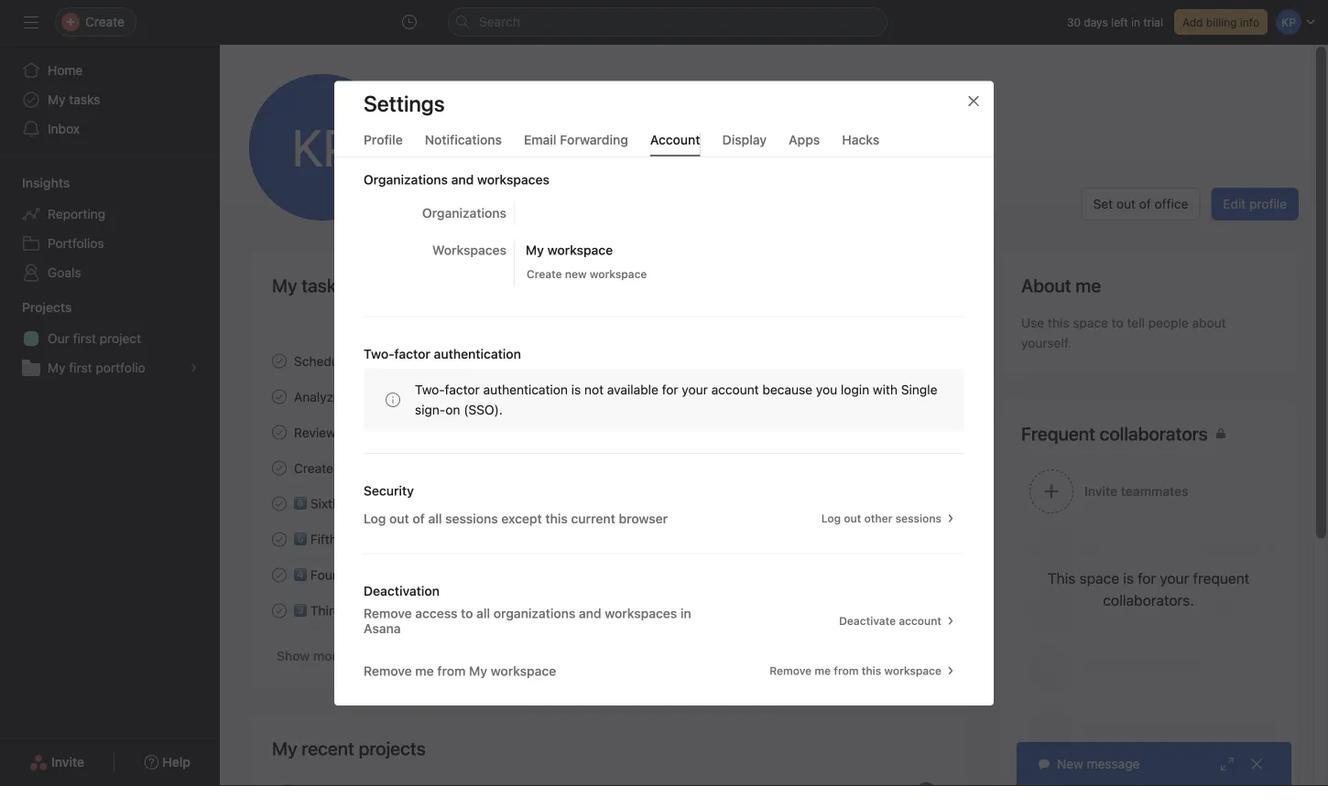 Task type: locate. For each thing, give the bounding box(es) containing it.
completed checkbox left 6️⃣
[[268, 493, 290, 515]]

stay
[[356, 568, 382, 583]]

browser
[[619, 511, 668, 526]]

0 horizontal spatial sessions
[[445, 511, 498, 526]]

manageable
[[414, 496, 486, 511]]

and
[[451, 172, 474, 187], [579, 606, 601, 621]]

1 completed checkbox from the top
[[268, 350, 290, 372]]

1 completed image from the top
[[268, 350, 290, 372]]

authentication for two-factor authentication
[[434, 346, 521, 362]]

work right make
[[382, 496, 411, 511]]

workspaces inside remove access to all organizations and workspaces in asana
[[605, 606, 677, 621]]

1 vertical spatial tomorrow button
[[895, 426, 946, 439]]

tomorrow button down single
[[895, 426, 946, 439]]

all down incoming
[[476, 606, 490, 621]]

out up the by
[[389, 511, 409, 526]]

first left portfolio
[[69, 360, 92, 376]]

1 vertical spatial and
[[579, 606, 601, 621]]

completed image left schedule
[[268, 350, 290, 372]]

not
[[584, 382, 604, 397]]

completed image
[[268, 350, 290, 372], [268, 386, 290, 408], [268, 422, 290, 444], [268, 457, 290, 479], [268, 529, 290, 551], [268, 600, 290, 622]]

workspace right new
[[590, 268, 647, 280]]

show more button
[[272, 640, 349, 673]]

30 left the days
[[1067, 16, 1081, 28]]

1 horizontal spatial of
[[427, 568, 439, 583]]

except
[[501, 511, 542, 526]]

sections
[[463, 603, 513, 618]]

1 horizontal spatial from
[[834, 665, 859, 678]]

1 vertical spatial organizations
[[422, 205, 506, 221]]

create inside create new workspace button
[[527, 268, 562, 280]]

2 horizontal spatial in
[[1131, 16, 1140, 28]]

oct
[[910, 605, 929, 618]]

of inside button
[[1139, 196, 1151, 212]]

completed checkbox left schedule
[[268, 350, 290, 372]]

1 horizontal spatial on
[[445, 402, 460, 417]]

authentication for two-factor authentication is not available for your account because you login with single sign-on (sso).
[[483, 382, 568, 397]]

create presentation
[[294, 461, 411, 476]]

add
[[1182, 16, 1203, 28]]

1 vertical spatial this
[[545, 511, 568, 526]]

1 vertical spatial asana
[[364, 621, 401, 636]]

by
[[405, 532, 420, 547]]

our first project down login
[[830, 426, 912, 439]]

make
[[347, 496, 379, 511]]

1 vertical spatial account
[[899, 615, 942, 628]]

two- inside two-factor authentication is not available for your account because you login with single sign-on (sso).
[[415, 382, 445, 397]]

remove for remove access to all organizations and workspaces in asana
[[364, 606, 412, 621]]

asana down except
[[517, 532, 554, 547]]

goals link
[[11, 258, 209, 288]]

this inside use this space to tell people about yourself.
[[1048, 316, 1069, 331]]

completed checkbox left 3️⃣
[[268, 600, 290, 622]]

workspace
[[547, 242, 613, 258], [590, 268, 647, 280], [491, 664, 556, 679], [884, 665, 942, 678]]

1 vertical spatial create
[[294, 461, 333, 476]]

settings
[[364, 90, 445, 116]]

portfolios link
[[11, 229, 209, 258]]

0 horizontal spatial our first project link
[[11, 324, 209, 354]]

from down deactivate
[[834, 665, 859, 678]]

0 vertical spatial organizations
[[364, 172, 448, 187]]

deactivate account button
[[831, 608, 964, 634]]

email
[[524, 132, 556, 147]]

1 vertical spatial project
[[875, 426, 912, 439]]

my up create new workspace
[[526, 242, 544, 258]]

of right top
[[427, 568, 439, 583]]

me inside button
[[815, 665, 831, 678]]

4️⃣
[[294, 568, 307, 583]]

0 vertical spatial create
[[527, 268, 562, 280]]

edit profile button
[[1211, 188, 1299, 221]]

1 horizontal spatial factor
[[445, 382, 480, 397]]

1 vertical spatial to
[[461, 606, 473, 621]]

work up organizations
[[500, 568, 528, 583]]

out right set
[[1116, 196, 1136, 212]]

0 vertical spatial our
[[48, 331, 69, 346]]

1 vertical spatial all
[[476, 606, 490, 621]]

presentation
[[337, 461, 411, 476]]

0 horizontal spatial work
[[382, 496, 411, 511]]

this inside button
[[862, 665, 881, 678]]

reporting
[[48, 207, 105, 222]]

0 horizontal spatial this
[[545, 511, 568, 526]]

1 horizontal spatial workspaces
[[605, 606, 677, 621]]

completed image down completed option
[[268, 457, 290, 479]]

tomorrow button right login
[[895, 391, 946, 403]]

our down projects
[[48, 331, 69, 346]]

projects element
[[0, 291, 220, 387]]

2 tomorrow from the top
[[895, 426, 946, 439]]

project up portfolio
[[100, 331, 141, 346]]

0 vertical spatial two-
[[364, 346, 394, 362]]

1 vertical spatial 30
[[932, 605, 946, 618]]

sessions right 'other'
[[895, 512, 942, 525]]

1 tomorrow from the top
[[895, 391, 946, 403]]

0 horizontal spatial to
[[461, 606, 473, 621]]

1 vertical spatial tomorrow
[[895, 426, 946, 439]]

remove
[[364, 606, 412, 621], [364, 664, 412, 679], [770, 665, 812, 678]]

0 vertical spatial authentication
[[434, 346, 521, 362]]

3 completed checkbox from the top
[[268, 457, 290, 479]]

this right except
[[545, 511, 568, 526]]

two-
[[364, 346, 394, 362], [415, 382, 445, 397]]

project down single
[[875, 426, 912, 439]]

my inside projects element
[[48, 360, 66, 376]]

to left tell
[[1112, 316, 1124, 331]]

1 horizontal spatial this
[[862, 665, 881, 678]]

authentication inside two-factor authentication is not available for your account because you login with single sign-on (sso).
[[483, 382, 568, 397]]

1 horizontal spatial create
[[527, 268, 562, 280]]

1 vertical spatial workspaces
[[605, 606, 677, 621]]

create down review
[[294, 461, 333, 476]]

2 vertical spatial in
[[680, 606, 691, 621]]

0 horizontal spatial time
[[376, 532, 402, 547]]

invite
[[51, 755, 84, 770]]

2 vertical spatial this
[[862, 665, 881, 678]]

me for this
[[815, 665, 831, 678]]

1 horizontal spatial out
[[844, 512, 861, 525]]

to right access
[[461, 606, 473, 621]]

1 vertical spatial completed image
[[268, 565, 290, 587]]

on left (sso).
[[445, 402, 460, 417]]

1 vertical spatial in
[[504, 532, 514, 547]]

portfolios
[[48, 236, 104, 251]]

apps button
[[789, 132, 820, 156]]

0 vertical spatial on
[[445, 402, 460, 417]]

asana inside remove access to all organizations and workspaces in asana
[[364, 621, 401, 636]]

tomorrow for 2nd tomorrow button from the top of the page
[[895, 426, 946, 439]]

create for create new workspace
[[527, 268, 562, 280]]

organizations down 'profile' "button"
[[364, 172, 448, 187]]

available
[[607, 382, 658, 397]]

projects
[[22, 300, 72, 315]]

of left office on the top
[[1139, 196, 1151, 212]]

on up deactivation
[[386, 568, 401, 583]]

6️⃣
[[294, 496, 307, 511]]

1 horizontal spatial account
[[899, 615, 942, 628]]

inbox link
[[11, 114, 209, 144]]

show more
[[277, 649, 344, 664]]

completed checkbox left 5️⃣
[[268, 529, 290, 551]]

5 completed checkbox from the top
[[268, 529, 290, 551]]

our
[[48, 331, 69, 346], [830, 426, 849, 439]]

out left 'other'
[[844, 512, 861, 525]]

tomorrow for second tomorrow button from the bottom of the page
[[895, 391, 946, 403]]

time down "email"
[[529, 159, 555, 174]]

tomorrow down single
[[895, 426, 946, 439]]

0 horizontal spatial factor
[[394, 346, 430, 362]]

all inside remove access to all organizations and workspaces in asana
[[476, 606, 490, 621]]

my for my recent projects
[[272, 738, 297, 760]]

completed checkbox up completed option
[[268, 386, 290, 408]]

account inside 'deactivate account' button
[[899, 615, 942, 628]]

our down you
[[830, 426, 849, 439]]

1 vertical spatial two-
[[415, 382, 445, 397]]

4 completed image from the top
[[268, 457, 290, 479]]

1 tomorrow button from the top
[[895, 391, 946, 403]]

1 completed image from the top
[[268, 493, 290, 515]]

of up 5️⃣ fifth: save time by collaborating in asana
[[413, 511, 425, 526]]

create left new
[[527, 268, 562, 280]]

2 completed checkbox from the top
[[268, 386, 290, 408]]

completed checkbox left "4️⃣"
[[268, 565, 290, 587]]

0 horizontal spatial asana
[[364, 621, 401, 636]]

completed image
[[268, 493, 290, 515], [268, 565, 290, 587]]

completed image left 6️⃣
[[268, 493, 290, 515]]

1 vertical spatial on
[[386, 568, 401, 583]]

is
[[571, 382, 581, 397]]

completed image for analyze
[[268, 386, 290, 408]]

expand new message image
[[1220, 757, 1235, 772]]

first up my first portfolio at the left top of page
[[73, 331, 96, 346]]

this down deactivate
[[862, 665, 881, 678]]

invite button
[[17, 746, 96, 779]]

completed image left "4️⃣"
[[268, 565, 290, 587]]

two- right "a"
[[364, 346, 394, 362]]

sessions up collaborating on the bottom
[[445, 511, 498, 526]]

my for my workspace
[[526, 242, 544, 258]]

0 vertical spatial tomorrow button
[[895, 391, 946, 403]]

factor inside two-factor authentication is not available for your account because you login with single sign-on (sso).
[[445, 382, 480, 397]]

completed image for 6️⃣
[[268, 493, 290, 515]]

authentication
[[434, 346, 521, 362], [483, 382, 568, 397]]

completed image up completed option
[[268, 386, 290, 408]]

asana down organized
[[364, 621, 401, 636]]

insights element
[[0, 167, 220, 291]]

sessions inside log out other sessions button
[[895, 512, 942, 525]]

trial
[[1143, 16, 1163, 28]]

6 completed checkbox from the top
[[268, 565, 290, 587]]

0 vertical spatial with
[[873, 382, 898, 397]]

sessions
[[445, 511, 498, 526], [895, 512, 942, 525]]

0 vertical spatial workspaces
[[477, 172, 549, 187]]

6️⃣ sixth: make work manageable
[[294, 496, 486, 511]]

portfolio
[[96, 360, 145, 376]]

0 horizontal spatial all
[[428, 511, 442, 526]]

results
[[344, 389, 384, 405]]

all up 5️⃣ fifth: save time by collaborating in asana
[[428, 511, 442, 526]]

my inside "link"
[[48, 92, 66, 107]]

2 completed image from the top
[[268, 386, 290, 408]]

organizations and workspaces
[[364, 172, 549, 187]]

asana
[[517, 532, 554, 547], [364, 621, 401, 636]]

3 completed image from the top
[[268, 422, 290, 444]]

account
[[711, 382, 759, 397], [899, 615, 942, 628]]

0 vertical spatial 30
[[1067, 16, 1081, 28]]

4 completed checkbox from the top
[[268, 493, 290, 515]]

1 vertical spatial authentication
[[483, 382, 568, 397]]

7 completed checkbox from the top
[[268, 600, 290, 622]]

0 vertical spatial project
[[100, 331, 141, 346]]

1 horizontal spatial in
[[680, 606, 691, 621]]

1 vertical spatial time
[[376, 532, 402, 547]]

from inside button
[[834, 665, 859, 678]]

6 completed image from the top
[[268, 600, 290, 622]]

Completed checkbox
[[268, 350, 290, 372], [268, 386, 290, 408], [268, 457, 290, 479], [268, 493, 290, 515], [268, 529, 290, 551], [268, 565, 290, 587], [268, 600, 290, 622]]

my for my tasks
[[48, 92, 66, 107]]

1 horizontal spatial two-
[[415, 382, 445, 397]]

0 vertical spatial to
[[1112, 316, 1124, 331]]

remove me from my workspace
[[364, 664, 556, 679]]

1 vertical spatial our first project
[[830, 426, 912, 439]]

0 horizontal spatial our
[[48, 331, 69, 346]]

all for organizations
[[476, 606, 490, 621]]

1 horizontal spatial asana
[[517, 532, 554, 547]]

1 horizontal spatial with
[[873, 382, 898, 397]]

0 vertical spatial factor
[[394, 346, 430, 362]]

1 horizontal spatial to
[[1112, 316, 1124, 331]]

account button
[[650, 132, 700, 156]]

0 vertical spatial in
[[1131, 16, 1140, 28]]

me down 'deactivate account' button at the right bottom
[[815, 665, 831, 678]]

new message
[[1057, 757, 1140, 772]]

about
[[1192, 316, 1226, 331]]

0 horizontal spatial project
[[100, 331, 141, 346]]

0 vertical spatial time
[[529, 159, 555, 174]]

0 vertical spatial all
[[428, 511, 442, 526]]

out for log out other sessions
[[844, 512, 861, 525]]

from for my
[[437, 664, 466, 679]]

2 vertical spatial of
[[427, 568, 439, 583]]

create new workspace button
[[518, 261, 655, 287]]

first for topmost our first project link
[[73, 331, 96, 346]]

and down notifications button
[[451, 172, 474, 187]]

our first project link down login
[[822, 424, 912, 442]]

0 horizontal spatial from
[[437, 664, 466, 679]]

completed image left 3️⃣
[[268, 600, 290, 622]]

kendall parks
[[425, 115, 593, 150]]

1 horizontal spatial time
[[529, 159, 555, 174]]

completed image for create
[[268, 457, 290, 479]]

first down login
[[852, 426, 872, 439]]

and right organizations
[[579, 606, 601, 621]]

remove inside remove access to all organizations and workspaces in asana
[[364, 606, 412, 621]]

factor up (sso).
[[445, 382, 480, 397]]

completed image left 5️⃣
[[268, 529, 290, 551]]

my for my first portfolio
[[48, 360, 66, 376]]

my down projects
[[48, 360, 66, 376]]

5 completed image from the top
[[268, 529, 290, 551]]

reporting link
[[11, 200, 209, 229]]

0 vertical spatial this
[[1048, 316, 1069, 331]]

1 vertical spatial factor
[[445, 382, 480, 397]]

your
[[682, 382, 708, 397]]

1 horizontal spatial all
[[476, 606, 490, 621]]

0 horizontal spatial me
[[415, 664, 434, 679]]

0 vertical spatial first
[[73, 331, 96, 346]]

1 horizontal spatial our first project
[[830, 426, 912, 439]]

1 vertical spatial our
[[830, 426, 849, 439]]

2 completed image from the top
[[268, 565, 290, 587]]

30 right the oct
[[932, 605, 946, 618]]

of for office
[[1139, 196, 1151, 212]]

completed image for review
[[268, 422, 290, 444]]

out for set out of office
[[1116, 196, 1136, 212]]

insights
[[22, 175, 70, 191]]

my left tasks
[[48, 92, 66, 107]]

our first project up my first portfolio at the left top of page
[[48, 331, 141, 346]]

0 horizontal spatial 30
[[932, 605, 946, 618]]

oct 30 button
[[910, 605, 946, 618]]

with left 'sections'
[[435, 603, 459, 618]]

5️⃣
[[294, 532, 307, 547]]

2 vertical spatial first
[[852, 426, 872, 439]]

my down 'sections'
[[469, 664, 487, 679]]

0 vertical spatial and
[[451, 172, 474, 187]]

to
[[1112, 316, 1124, 331], [461, 606, 473, 621]]

a
[[353, 354, 359, 369]]

other
[[864, 512, 892, 525]]

0 horizontal spatial with
[[435, 603, 459, 618]]

two- for two-factor authentication is not available for your account because you login with single sign-on (sso).
[[415, 382, 445, 397]]

schedule
[[294, 354, 349, 369]]

tomorrow right login
[[895, 391, 946, 403]]

completed image for 3️⃣
[[268, 600, 290, 622]]

hacks button
[[842, 132, 879, 156]]

our first project link up portfolio
[[11, 324, 209, 354]]

0 vertical spatial tomorrow
[[895, 391, 946, 403]]

log left 'other'
[[821, 512, 841, 525]]

1 horizontal spatial our
[[830, 426, 849, 439]]

completed image for schedule
[[268, 350, 290, 372]]

to inside use this space to tell people about yourself.
[[1112, 316, 1124, 331]]

1 horizontal spatial sessions
[[895, 512, 942, 525]]

work
[[382, 496, 411, 511], [500, 568, 528, 583]]

factor right "a"
[[394, 346, 430, 362]]

remove access to all organizations and workspaces in asana
[[364, 606, 691, 636]]

with right login
[[873, 382, 898, 397]]

0 vertical spatial completed image
[[268, 493, 290, 515]]

account
[[650, 132, 700, 147]]

completed checkbox down completed option
[[268, 457, 290, 479]]

people
[[1148, 316, 1189, 331]]

our first project
[[48, 331, 141, 346], [830, 426, 912, 439]]

apps
[[789, 132, 820, 147]]

organizations down organizations and workspaces
[[422, 205, 506, 221]]

remove inside button
[[770, 665, 812, 678]]

0 horizontal spatial of
[[413, 511, 425, 526]]

log up save on the left bottom of the page
[[364, 511, 386, 526]]

time left the by
[[376, 532, 402, 547]]

me down access
[[415, 664, 434, 679]]

workspaces
[[477, 172, 549, 187], [605, 606, 677, 621]]

10:33am
[[443, 159, 494, 174]]

0 horizontal spatial create
[[294, 461, 333, 476]]

0 horizontal spatial out
[[389, 511, 409, 526]]

two- up sign-
[[415, 382, 445, 397]]

from down access
[[437, 664, 466, 679]]

to inside remove access to all organizations and workspaces in asana
[[461, 606, 473, 621]]

analyze
[[294, 389, 340, 405]]

0 horizontal spatial workspaces
[[477, 172, 549, 187]]

1 vertical spatial our first project link
[[822, 424, 912, 442]]

space
[[1073, 316, 1108, 331]]

0 vertical spatial of
[[1139, 196, 1151, 212]]

1 horizontal spatial me
[[815, 665, 831, 678]]

log for log out of all sessions except this current browser
[[364, 511, 386, 526]]

our first project link
[[11, 324, 209, 354], [822, 424, 912, 442]]

2 horizontal spatial this
[[1048, 316, 1069, 331]]

log inside button
[[821, 512, 841, 525]]

0 horizontal spatial two-
[[364, 346, 394, 362]]

and inside remove access to all organizations and workspaces in asana
[[579, 606, 601, 621]]

2 horizontal spatial out
[[1116, 196, 1136, 212]]

tomorrow button
[[895, 391, 946, 403], [895, 426, 946, 439]]

single
[[901, 382, 937, 397]]

0 horizontal spatial log
[[364, 511, 386, 526]]

remove for remove me from this workspace
[[770, 665, 812, 678]]

this up yourself.
[[1048, 316, 1069, 331]]

my left recent projects
[[272, 738, 297, 760]]

0 vertical spatial our first project
[[48, 331, 141, 346]]

search button
[[448, 7, 888, 37]]

completed image left review
[[268, 422, 290, 444]]



Task type: vqa. For each thing, say whether or not it's contained in the screenshot.
list icon
no



Task type: describe. For each thing, give the bounding box(es) containing it.
add billing info
[[1182, 16, 1259, 28]]

me for my
[[415, 664, 434, 679]]

factor for two-factor authentication
[[394, 346, 430, 362]]

meeting
[[363, 354, 411, 369]]

create new workspace
[[527, 268, 647, 280]]

completed checkbox for analyze
[[268, 386, 290, 408]]

my first portfolio link
[[11, 354, 209, 383]]

display button
[[722, 132, 767, 156]]

sixth:
[[310, 496, 344, 511]]

notifications button
[[425, 132, 502, 156]]

two-factor authentication is not available for your account because you login with single sign-on (sso).
[[415, 382, 937, 417]]

you
[[816, 382, 837, 397]]

deactivate
[[839, 615, 896, 628]]

access
[[415, 606, 457, 621]]

for
[[662, 382, 678, 397]]

workspace up new
[[547, 242, 613, 258]]

0 vertical spatial our first project link
[[11, 324, 209, 354]]

current
[[571, 511, 615, 526]]

account inside two-factor authentication is not available for your account because you login with single sign-on (sso).
[[711, 382, 759, 397]]

organizations for organizations and workspaces
[[364, 172, 448, 187]]

log for log out other sessions
[[821, 512, 841, 525]]

info
[[1240, 16, 1259, 28]]

feedback
[[339, 425, 394, 440]]

30 days left in trial
[[1067, 16, 1163, 28]]

forwarding
[[560, 132, 628, 147]]

log out other sessions button
[[813, 506, 964, 531]]

close image
[[966, 94, 981, 108]]

hide sidebar image
[[24, 15, 38, 29]]

Completed checkbox
[[268, 422, 290, 444]]

our inside projects element
[[48, 331, 69, 346]]

add billing info button
[[1174, 9, 1268, 35]]

completed checkbox for create
[[268, 457, 290, 479]]

(sso).
[[464, 402, 503, 417]]

login
[[841, 382, 869, 397]]

incoming
[[442, 568, 496, 583]]

new
[[565, 268, 587, 280]]

3️⃣
[[294, 603, 307, 618]]

my recent projects
[[272, 738, 426, 760]]

home link
[[11, 56, 209, 85]]

4️⃣ fourth: stay on top of incoming work
[[294, 568, 528, 583]]

hacks
[[842, 132, 879, 147]]

display
[[722, 132, 767, 147]]

kp
[[292, 117, 353, 178]]

search
[[479, 14, 520, 29]]

global element
[[0, 45, 220, 155]]

use this space to tell people about yourself.
[[1021, 316, 1226, 351]]

completed checkbox for 6️⃣
[[268, 493, 290, 515]]

fourth:
[[310, 568, 353, 583]]

completed image for 5️⃣
[[268, 529, 290, 551]]

5️⃣ fifth: save time by collaborating in asana
[[294, 532, 554, 547]]

remove me from this workspace button
[[761, 658, 964, 684]]

because
[[762, 382, 812, 397]]

about me
[[1021, 275, 1101, 296]]

profile
[[364, 132, 403, 147]]

deactivate account
[[839, 615, 942, 628]]

set
[[1093, 196, 1113, 212]]

organizations for organizations
[[422, 205, 506, 221]]

tell
[[1127, 316, 1145, 331]]

more
[[313, 649, 344, 664]]

top
[[404, 568, 424, 583]]

yourself.
[[1021, 336, 1072, 351]]

two- for two-factor authentication
[[364, 346, 394, 362]]

close image
[[1249, 757, 1264, 772]]

1 horizontal spatial our first project link
[[822, 424, 912, 442]]

out for log out of all sessions except this current browser
[[389, 511, 409, 526]]

third:
[[310, 603, 345, 618]]

log out other sessions
[[821, 512, 942, 525]]

completed checkbox for schedule
[[268, 350, 290, 372]]

on inside two-factor authentication is not available for your account because you login with single sign-on (sso).
[[445, 402, 460, 417]]

collaborating
[[423, 532, 500, 547]]

two-factor authentication
[[364, 346, 521, 362]]

billing
[[1206, 16, 1237, 28]]

from for this
[[834, 665, 859, 678]]

2 tomorrow button from the top
[[895, 426, 946, 439]]

1 horizontal spatial project
[[875, 426, 912, 439]]

my tasks
[[272, 275, 345, 296]]

1 vertical spatial with
[[435, 603, 459, 618]]

remove me from this workspace
[[770, 665, 942, 678]]

set out of office
[[1093, 196, 1188, 212]]

in inside remove access to all organizations and workspaces in asana
[[680, 606, 691, 621]]

profile button
[[364, 132, 403, 156]]

use
[[1021, 316, 1044, 331]]

completed checkbox for 5️⃣
[[268, 529, 290, 551]]

3️⃣ third: get organized with sections
[[294, 603, 513, 618]]

remove for remove me from my workspace
[[364, 664, 412, 679]]

review feedback
[[294, 425, 394, 440]]

organizations
[[493, 606, 575, 621]]

save
[[344, 532, 373, 547]]

completed checkbox for 4️⃣
[[268, 565, 290, 587]]

1 horizontal spatial work
[[500, 568, 528, 583]]

fifth:
[[310, 532, 341, 547]]

all for sessions
[[428, 511, 442, 526]]

workspace down 'deactivate account' button at the right bottom
[[884, 665, 942, 678]]

home
[[48, 63, 83, 78]]

0 vertical spatial work
[[382, 496, 411, 511]]

completed checkbox for 3️⃣
[[268, 600, 290, 622]]

workspaces
[[432, 242, 506, 258]]

0 horizontal spatial and
[[451, 172, 474, 187]]

get
[[348, 603, 369, 618]]

my first portfolio
[[48, 360, 145, 376]]

log out of all sessions except this current browser
[[364, 511, 668, 526]]

deactivation
[[364, 584, 440, 599]]

create for create presentation
[[294, 461, 333, 476]]

workspace down remove access to all organizations and workspaces in asana
[[491, 664, 556, 679]]

project inside projects element
[[100, 331, 141, 346]]

edit profile
[[1223, 196, 1287, 212]]

days
[[1084, 16, 1108, 28]]

first for the my first portfolio link
[[69, 360, 92, 376]]

my tasks link
[[11, 85, 209, 114]]

with inside two-factor authentication is not available for your account because you login with single sign-on (sso).
[[873, 382, 898, 397]]

completed image for 4️⃣
[[268, 565, 290, 587]]

our first project inside projects element
[[48, 331, 141, 346]]

sign-
[[415, 402, 445, 417]]

1 horizontal spatial 30
[[1067, 16, 1081, 28]]

search list box
[[448, 7, 888, 37]]

security
[[364, 483, 414, 498]]

my tasks
[[48, 92, 100, 107]]

0 vertical spatial asana
[[517, 532, 554, 547]]

0 horizontal spatial in
[[504, 532, 514, 547]]

factor for two-factor authentication is not available for your account because you login with single sign-on (sso).
[[445, 382, 480, 397]]

goals
[[48, 265, 81, 280]]

of for all
[[413, 511, 425, 526]]

projects button
[[0, 299, 72, 317]]



